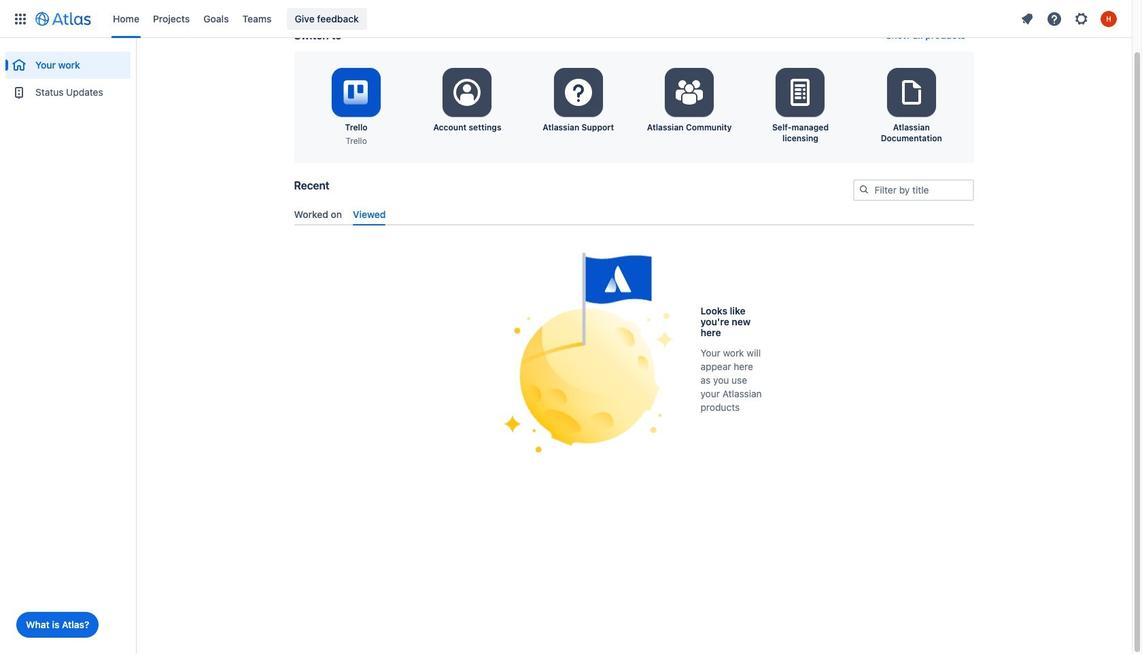 Task type: vqa. For each thing, say whether or not it's contained in the screenshot.
second Settings image from left
yes



Task type: locate. For each thing, give the bounding box(es) containing it.
top element
[[8, 0, 1015, 38]]

1 horizontal spatial settings image
[[895, 76, 928, 109]]

tab list
[[289, 203, 979, 226]]

group
[[5, 38, 131, 110]]

1 settings image from the left
[[784, 76, 817, 109]]

settings image
[[784, 76, 817, 109], [895, 76, 928, 109]]

Filter by title field
[[854, 181, 973, 200]]

banner
[[0, 0, 1132, 38]]

settings image
[[1073, 11, 1090, 27], [451, 76, 484, 109], [562, 76, 595, 109], [673, 76, 706, 109]]

0 horizontal spatial settings image
[[784, 76, 817, 109]]

list
[[106, 0, 1015, 38], [1015, 8, 1124, 30]]

help icon image
[[1046, 11, 1063, 27]]



Task type: describe. For each thing, give the bounding box(es) containing it.
account image
[[1101, 11, 1117, 27]]

notifications image
[[1019, 11, 1035, 27]]

search image
[[858, 184, 869, 195]]

switch to... image
[[12, 11, 29, 27]]

2 settings image from the left
[[895, 76, 928, 109]]



